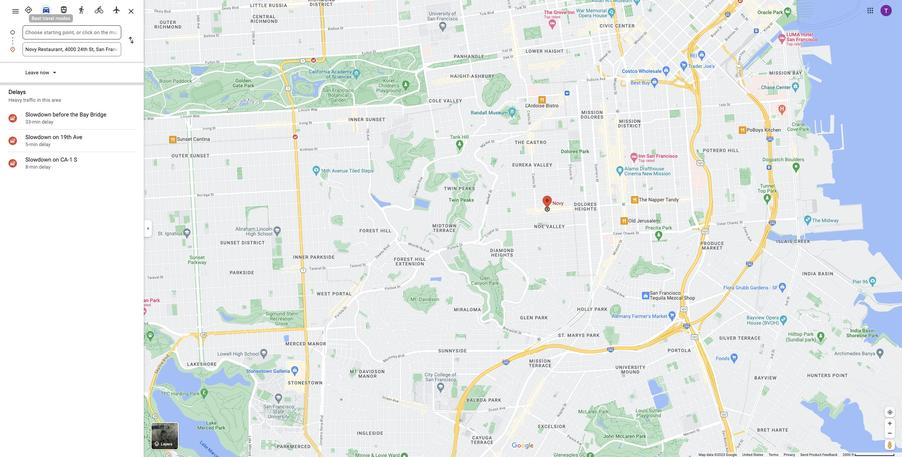 Task type: vqa. For each thing, say whether or not it's contained in the screenshot.
the middle heading
no



Task type: locate. For each thing, give the bounding box(es) containing it.
slowdown up 8-
[[25, 157, 51, 163]]

1 slowdown from the top
[[25, 111, 51, 118]]

slowdown inside slowdown before the bay bridge 33-min delay
[[25, 111, 51, 118]]

8-
[[25, 164, 30, 170]]

0 vertical spatial delay
[[42, 119, 53, 125]]

2 none radio from the left
[[39, 3, 54, 16]]

min inside slowdown before the bay bridge 33-min delay
[[32, 119, 41, 125]]

min
[[32, 119, 41, 125], [30, 142, 38, 147], [30, 164, 38, 170]]

on inside slowdown on 19th ave 5-min delay
[[53, 134, 59, 141]]

delays
[[8, 89, 26, 96]]

min down 5-
[[30, 164, 38, 170]]

terms button
[[769, 453, 779, 458]]

0 vertical spatial slowdown
[[25, 111, 51, 118]]

5-
[[25, 142, 30, 147]]

none field down choose starting point, or click on the map... field
[[25, 42, 118, 56]]

1 horizontal spatial none radio
[[109, 3, 124, 16]]

list item down choose starting point, or click on the map... field
[[0, 42, 144, 56]]

delay inside slowdown before the bay bridge 33-min delay
[[42, 119, 53, 125]]

delay inside slowdown on ca-1 s 8-min delay
[[39, 164, 51, 170]]

0 vertical spatial none field
[[25, 25, 118, 39]]

list
[[0, 25, 144, 56]]

2 vertical spatial min
[[30, 164, 38, 170]]

1 vertical spatial min
[[30, 142, 38, 147]]

1 none field from the top
[[25, 25, 118, 39]]

before
[[53, 111, 69, 118]]

2 vertical spatial delay
[[39, 164, 51, 170]]

slowdown on ca-1 s 8-min delay
[[25, 157, 77, 170]]

slowdown inside slowdown on ca-1 s 8-min delay
[[25, 157, 51, 163]]

driving image
[[42, 6, 50, 14]]

footer containing map data ©2023 google
[[699, 453, 843, 458]]

None radio
[[21, 3, 36, 16], [39, 3, 54, 16], [74, 3, 89, 16], [92, 3, 106, 16]]

delay right 8-
[[39, 164, 51, 170]]

delay down before
[[42, 119, 53, 125]]

slowdown up 5-
[[25, 134, 51, 141]]

none field for 1st list item from the bottom of the the google maps element
[[25, 42, 118, 56]]

best travel modes image
[[24, 6, 33, 14]]

2000 ft
[[843, 453, 854, 457]]

slowdown
[[25, 111, 51, 118], [25, 134, 51, 141], [25, 157, 51, 163]]

now
[[40, 70, 49, 75]]

min down the 33-
[[30, 142, 38, 147]]

2 none radio from the left
[[109, 3, 124, 16]]

feedback
[[823, 453, 838, 457]]

2 none field from the top
[[25, 42, 118, 56]]

19th ave
[[60, 134, 82, 141]]

33-
[[25, 119, 32, 125]]

states
[[754, 453, 764, 457]]

send product feedback button
[[801, 453, 838, 458]]

close directions image
[[127, 7, 135, 16]]

directions main content
[[0, 0, 144, 458]]

1 on from the top
[[53, 134, 59, 141]]

2 vertical spatial slowdown
[[25, 157, 51, 163]]

1 vertical spatial delay
[[39, 142, 51, 147]]

slowdown inside slowdown on 19th ave 5-min delay
[[25, 134, 51, 141]]

None radio
[[56, 3, 71, 16], [109, 3, 124, 16]]

layers
[[161, 443, 172, 447]]

slowdown up the 33-
[[25, 111, 51, 118]]

3 none radio from the left
[[74, 3, 89, 16]]

leave now
[[25, 70, 49, 75]]

send product feedback
[[801, 453, 838, 457]]

on left ca-
[[53, 157, 59, 163]]

1 vertical spatial on
[[53, 157, 59, 163]]

min for slowdown on ca-1 s
[[30, 164, 38, 170]]

min inside slowdown on ca-1 s 8-min delay
[[30, 164, 38, 170]]

min down in
[[32, 119, 41, 125]]

google account: tyler black  
(blacklashes1000@gmail.com) image
[[881, 5, 892, 16]]

list inside the google maps element
[[0, 25, 144, 56]]

none radio left driving radio
[[21, 3, 36, 16]]

2 slowdown from the top
[[25, 134, 51, 141]]

map
[[699, 453, 706, 457]]

None field
[[25, 25, 118, 39], [25, 42, 118, 56]]

0 horizontal spatial none radio
[[56, 3, 71, 16]]

2 on from the top
[[53, 157, 59, 163]]

on inside slowdown on ca-1 s 8-min delay
[[53, 157, 59, 163]]

list item down transit icon
[[0, 25, 144, 48]]

on
[[53, 134, 59, 141], [53, 157, 59, 163]]

heavy
[[8, 97, 22, 103]]

united
[[743, 453, 753, 457]]

footer
[[699, 453, 843, 458]]

1 vertical spatial slowdown
[[25, 134, 51, 141]]

delay right 5-
[[39, 142, 51, 147]]

©2023
[[715, 453, 725, 457]]

2 list item from the top
[[0, 42, 144, 56]]

1 none radio from the left
[[21, 3, 36, 16]]

the
[[70, 111, 78, 118]]

1 vertical spatial none field
[[25, 42, 118, 56]]

slowdown on 19th ave 5-min delay
[[25, 134, 82, 147]]

0 vertical spatial min
[[32, 119, 41, 125]]

2000 ft button
[[843, 453, 895, 457]]

none radio left cycling radio
[[74, 3, 89, 16]]

none radio left close directions icon
[[109, 3, 124, 16]]

slowdown before the bay bridge 33-min delay
[[25, 111, 106, 125]]

delay
[[42, 119, 53, 125], [39, 142, 51, 147], [39, 164, 51, 170]]

none radio right driving radio
[[56, 3, 71, 16]]

0 vertical spatial on
[[53, 134, 59, 141]]

none field up destination novy restaurant, 4000 24th st, san francisco, ca 94114 field
[[25, 25, 118, 39]]

Choose starting point, or click on the map... field
[[25, 28, 118, 37]]

area
[[52, 97, 61, 103]]

google
[[726, 453, 737, 457]]

product
[[810, 453, 822, 457]]

walking image
[[77, 6, 86, 14]]

min inside slowdown on 19th ave 5-min delay
[[30, 142, 38, 147]]

none radio flights
[[109, 3, 124, 16]]

none radio right best travel modes radio
[[39, 3, 54, 16]]

1 none radio from the left
[[56, 3, 71, 16]]

zoom out image
[[888, 431, 893, 436]]

none radio left flights option
[[92, 3, 106, 16]]

list item
[[0, 25, 144, 48], [0, 42, 144, 56]]

1 list item from the top
[[0, 25, 144, 48]]

on left 19th ave
[[53, 134, 59, 141]]

4 none radio from the left
[[92, 3, 106, 16]]

flights image
[[112, 6, 121, 14]]

none field for second list item from the bottom
[[25, 25, 118, 39]]

3 slowdown from the top
[[25, 157, 51, 163]]



Task type: describe. For each thing, give the bounding box(es) containing it.
leave now button
[[23, 69, 60, 78]]

united states button
[[743, 453, 764, 458]]

data
[[707, 453, 714, 457]]

reverse starting point and destination image
[[127, 36, 135, 44]]

1 s
[[69, 157, 77, 163]]

none radio driving
[[39, 3, 54, 16]]

none field choose starting point, or click on the map...
[[25, 25, 118, 39]]

privacy
[[784, 453, 796, 457]]

show your location image
[[887, 410, 894, 416]]

delay for on
[[39, 164, 51, 170]]

slowdown for slowdown on ca-1 s
[[25, 157, 51, 163]]

none radio best travel modes
[[21, 3, 36, 16]]

2000
[[843, 453, 851, 457]]

none radio transit
[[56, 3, 71, 16]]

leave now option
[[25, 69, 51, 76]]

show street view coverage image
[[885, 440, 895, 451]]

delays heavy traffic in this area
[[8, 89, 61, 103]]

privacy button
[[784, 453, 796, 458]]

cycling image
[[95, 6, 103, 14]]

ca-
[[60, 157, 69, 163]]

this
[[42, 97, 50, 103]]

none radio walking
[[74, 3, 89, 16]]

delay inside slowdown on 19th ave 5-min delay
[[39, 142, 51, 147]]

none field destination novy restaurant, 4000 24th st, san francisco, ca 94114
[[25, 42, 118, 56]]

footer inside the google maps element
[[699, 453, 843, 458]]

min for slowdown before the bay bridge
[[32, 119, 41, 125]]

bay bridge
[[80, 111, 106, 118]]

in
[[37, 97, 41, 103]]

map data ©2023 google
[[699, 453, 737, 457]]

leave
[[25, 70, 39, 75]]

slowdown for slowdown before the bay bridge
[[25, 111, 51, 118]]

google maps element
[[0, 0, 903, 458]]

zoom in image
[[888, 421, 893, 427]]

terms
[[769, 453, 779, 457]]

none radio cycling
[[92, 3, 106, 16]]

ft
[[852, 453, 854, 457]]

on for ca-
[[53, 157, 59, 163]]

traffic
[[23, 97, 36, 103]]

united states
[[743, 453, 764, 457]]

on for 19th ave
[[53, 134, 59, 141]]

send
[[801, 453, 809, 457]]

collapse side panel image
[[144, 225, 152, 233]]

slowdown for slowdown on 19th ave
[[25, 134, 51, 141]]

delay for before
[[42, 119, 53, 125]]

transit image
[[60, 6, 68, 14]]

Destination Novy Restaurant, 4000 24th St, San Francisco, CA 94114 field
[[25, 45, 118, 54]]



